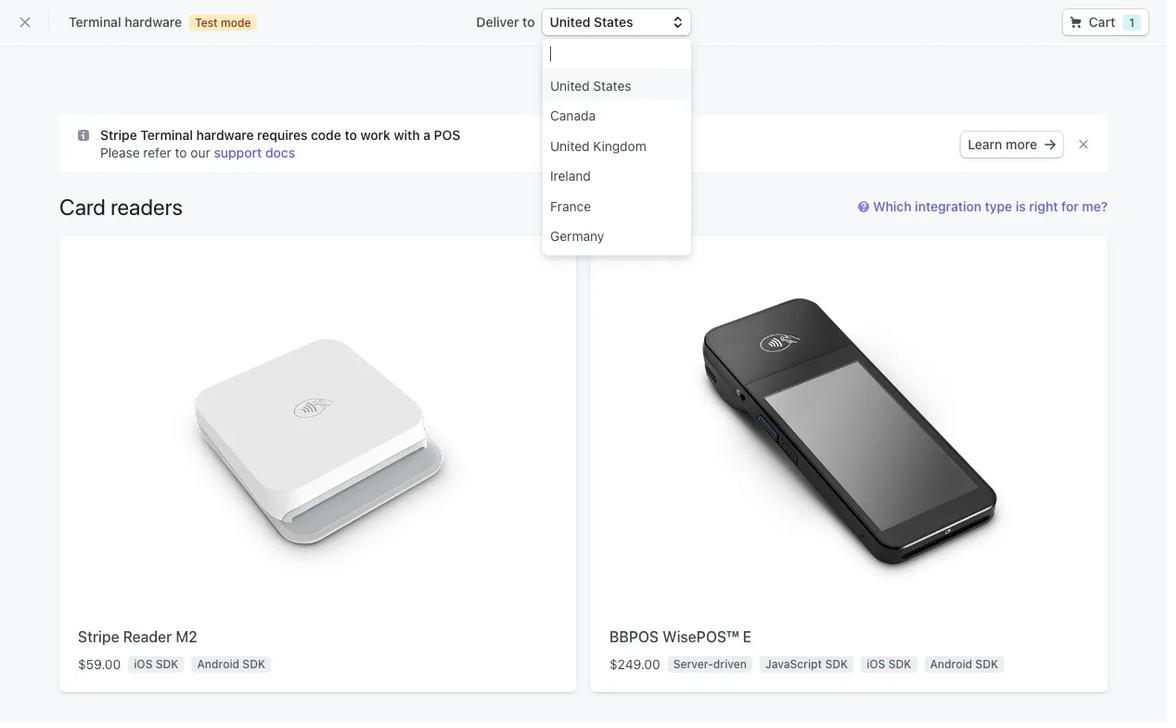 Task type: vqa. For each thing, say whether or not it's contained in the screenshot.
$249.00
yes



Task type: locate. For each thing, give the bounding box(es) containing it.
None field
[[543, 39, 691, 70]]

3 sdk from the left
[[825, 659, 848, 672]]

2 vertical spatial united
[[550, 138, 590, 153]]

svg image
[[1071, 17, 1082, 28], [1045, 139, 1056, 150]]

server-
[[673, 659, 713, 672]]

0 vertical spatial hardware
[[125, 14, 182, 30]]

0 vertical spatial svg image
[[1071, 17, 1082, 28]]

2 sdk from the left
[[243, 659, 265, 672]]

0 vertical spatial united states
[[550, 14, 633, 30]]

united up "canada"
[[550, 77, 590, 93]]

0 horizontal spatial hardware
[[125, 14, 182, 30]]

svg image
[[78, 130, 89, 141]]

bbpos wisepos™ e
[[610, 629, 752, 646]]

2 android from the left
[[930, 659, 972, 672]]

0 vertical spatial stripe
[[100, 128, 137, 143]]

terminal inside the stripe terminal hardware requires code to work with a pos please refer to our support docs
[[140, 128, 193, 143]]

$249.00
[[610, 657, 660, 673]]

france
[[550, 198, 591, 213]]

1 vertical spatial terminal
[[140, 128, 193, 143]]

united
[[550, 14, 590, 30], [550, 77, 590, 93], [550, 138, 590, 153]]

more
[[1006, 137, 1037, 152]]

2 horizontal spatial to
[[523, 14, 535, 30]]

0 horizontal spatial android
[[197, 659, 239, 672]]

driven
[[713, 659, 747, 672]]

1 android from the left
[[197, 659, 239, 672]]

0 horizontal spatial svg image
[[1045, 139, 1056, 150]]

hardware up support
[[196, 128, 254, 143]]

stripe reader m2
[[78, 629, 197, 646]]

svg image inside learn more link
[[1045, 139, 1056, 150]]

0 horizontal spatial ios
[[134, 659, 153, 672]]

united states
[[550, 14, 633, 30], [550, 77, 631, 93]]

0 horizontal spatial to
[[175, 145, 187, 161]]

ios sdk right "javascript sdk"
[[867, 659, 912, 672]]

1 android sdk from the left
[[197, 659, 265, 672]]

stripe inside the stripe terminal hardware requires code to work with a pos please refer to our support docs
[[100, 128, 137, 143]]

ios sdk down reader
[[134, 659, 179, 672]]

united states button
[[542, 9, 691, 35]]

1 horizontal spatial android sdk
[[930, 659, 998, 672]]

code
[[311, 128, 341, 143]]

which
[[873, 199, 912, 214]]

is
[[1016, 199, 1026, 214]]

ios sdk
[[134, 659, 179, 672], [867, 659, 912, 672]]

deliver to
[[476, 14, 535, 30]]

terminal
[[69, 14, 121, 30], [140, 128, 193, 143]]

list box
[[543, 70, 691, 723]]

ios right "javascript sdk"
[[867, 659, 886, 672]]

card
[[59, 194, 106, 220]]

united up ireland
[[550, 138, 590, 153]]

1 vertical spatial united states
[[550, 77, 631, 93]]

stripe up $59.00
[[78, 629, 119, 646]]

sdk
[[156, 659, 179, 672], [243, 659, 265, 672], [825, 659, 848, 672], [889, 659, 912, 672], [976, 659, 998, 672]]

which integration type is right for me?
[[873, 199, 1108, 214]]

1 horizontal spatial ios sdk
[[867, 659, 912, 672]]

bbpos
[[610, 629, 659, 646]]

1 horizontal spatial terminal
[[140, 128, 193, 143]]

test mode
[[195, 16, 251, 29]]

test
[[195, 16, 218, 29]]

2 android sdk from the left
[[930, 659, 998, 672]]

1 horizontal spatial ios
[[867, 659, 886, 672]]

0 vertical spatial states
[[594, 14, 633, 30]]

to
[[523, 14, 535, 30], [345, 128, 357, 143], [175, 145, 187, 161]]

0 horizontal spatial ios sdk
[[134, 659, 179, 672]]

0 vertical spatial terminal
[[69, 14, 121, 30]]

support
[[214, 145, 262, 161]]

united inside popup button
[[550, 14, 590, 30]]

0 horizontal spatial terminal
[[69, 14, 121, 30]]

0 vertical spatial united
[[550, 14, 590, 30]]

right
[[1029, 199, 1058, 214]]

united right deliver to
[[550, 14, 590, 30]]

javascript
[[765, 659, 822, 672]]

hardware left test
[[125, 14, 182, 30]]

states
[[594, 14, 633, 30], [593, 77, 631, 93]]

canada
[[550, 108, 596, 123]]

learn
[[968, 137, 1003, 152]]

refer
[[143, 145, 172, 161]]

svg image right more
[[1045, 139, 1056, 150]]

hardware
[[125, 14, 182, 30], [196, 128, 254, 143]]

1 vertical spatial states
[[593, 77, 631, 93]]

android
[[197, 659, 239, 672], [930, 659, 972, 672]]

1 horizontal spatial svg image
[[1071, 17, 1082, 28]]

to left work
[[345, 128, 357, 143]]

2 vertical spatial to
[[175, 145, 187, 161]]

stripe terminal hardware requires code to work with a pos please refer to our support docs
[[100, 128, 460, 161]]

1 sdk from the left
[[156, 659, 179, 672]]

0 horizontal spatial android sdk
[[197, 659, 265, 672]]

a
[[423, 128, 431, 143]]

1
[[1129, 16, 1136, 29]]

1 vertical spatial united
[[550, 77, 590, 93]]

ios down reader
[[134, 659, 153, 672]]

mode
[[221, 16, 251, 29]]

cart
[[1089, 14, 1116, 30]]

to left our
[[175, 145, 187, 161]]

learn more link
[[961, 132, 1063, 158]]

1 horizontal spatial to
[[345, 128, 357, 143]]

united states up "canada"
[[550, 77, 631, 93]]

readers
[[111, 194, 183, 220]]

1 vertical spatial stripe
[[78, 629, 119, 646]]

stripe up please
[[100, 128, 137, 143]]

svg image left cart
[[1071, 17, 1082, 28]]

1 vertical spatial svg image
[[1045, 139, 1056, 150]]

4 sdk from the left
[[889, 659, 912, 672]]

type
[[985, 199, 1013, 214]]

requires
[[257, 128, 308, 143]]

ios
[[134, 659, 153, 672], [867, 659, 886, 672]]

to right deliver
[[523, 14, 535, 30]]

1 vertical spatial hardware
[[196, 128, 254, 143]]

android sdk
[[197, 659, 265, 672], [930, 659, 998, 672]]

for
[[1062, 199, 1079, 214]]

united states right deliver to
[[550, 14, 633, 30]]

stripe
[[100, 128, 137, 143], [78, 629, 119, 646]]

1 horizontal spatial android
[[930, 659, 972, 672]]

1 horizontal spatial hardware
[[196, 128, 254, 143]]



Task type: describe. For each thing, give the bounding box(es) containing it.
me?
[[1082, 199, 1108, 214]]

reader
[[123, 629, 172, 646]]

$59.00
[[78, 657, 121, 673]]

united states inside united states popup button
[[550, 14, 633, 30]]

which integration type is right for me? button
[[858, 198, 1108, 216]]

2 ios sdk from the left
[[867, 659, 912, 672]]

wisepos™
[[663, 629, 739, 646]]

united states inside list box
[[550, 77, 631, 93]]

netherlands
[[550, 258, 623, 274]]

support docs link
[[214, 145, 295, 161]]

united kingdom
[[550, 138, 647, 153]]

1 ios sdk from the left
[[134, 659, 179, 672]]

integration
[[915, 199, 982, 214]]

ireland
[[550, 168, 591, 183]]

javascript sdk
[[765, 659, 848, 672]]

stripe for stripe reader m2
[[78, 629, 119, 646]]

kingdom
[[593, 138, 647, 153]]

with
[[394, 128, 420, 143]]

0 vertical spatial to
[[523, 14, 535, 30]]

hardware inside the stripe terminal hardware requires code to work with a pos please refer to our support docs
[[196, 128, 254, 143]]

pos
[[434, 128, 460, 143]]

list box containing united states
[[543, 70, 691, 723]]

5 sdk from the left
[[976, 659, 998, 672]]

e
[[743, 629, 752, 646]]

please
[[100, 145, 140, 161]]

docs
[[265, 145, 295, 161]]

stripe for stripe terminal hardware requires code to work with a pos please refer to our support docs
[[100, 128, 137, 143]]

1 vertical spatial to
[[345, 128, 357, 143]]

germany
[[550, 228, 604, 244]]

states inside popup button
[[594, 14, 633, 30]]

card readers
[[59, 194, 183, 220]]

2 ios from the left
[[867, 659, 886, 672]]

deliver
[[476, 14, 519, 30]]

1 ios from the left
[[134, 659, 153, 672]]

m2
[[176, 629, 197, 646]]

server-driven
[[673, 659, 747, 672]]

learn more
[[968, 137, 1037, 152]]

terminal hardware
[[69, 14, 182, 30]]

states inside list box
[[593, 77, 631, 93]]

work
[[361, 128, 390, 143]]

our
[[191, 145, 210, 161]]



